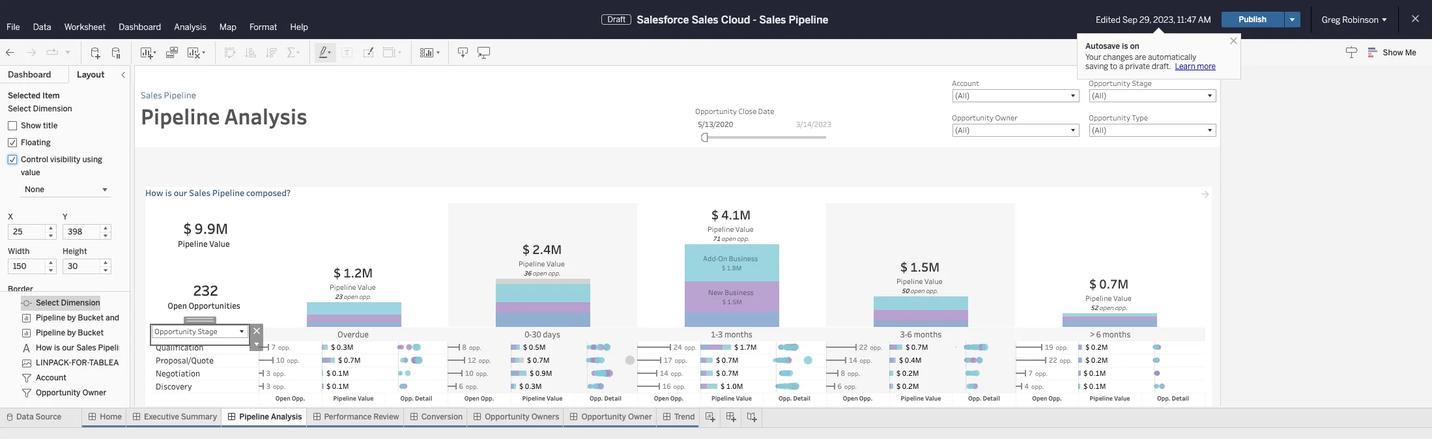 Task type: locate. For each thing, give the bounding box(es) containing it.
0 vertical spatial opportunity owner
[[952, 113, 1018, 123]]

y
[[63, 212, 68, 222]]

0 vertical spatial owner
[[995, 113, 1018, 123]]

by
[[67, 314, 76, 323], [67, 329, 76, 338]]

1 by from the top
[[67, 314, 76, 323]]

item
[[42, 91, 60, 100]]

fit image
[[383, 46, 403, 59]]

dimension right and on the bottom left
[[121, 314, 161, 323]]

1 vertical spatial analysis
[[224, 102, 307, 130]]

owner
[[995, 113, 1018, 123], [82, 388, 106, 398], [628, 413, 652, 422]]

analysis left 'performance'
[[271, 413, 302, 422]]

1 horizontal spatial our
[[174, 187, 187, 199]]

0 horizontal spatial is
[[54, 344, 60, 353]]

> 6 months, days to close (bucket). press space to toggle selection. press escape to go back to the left margin. use arrow keys to navigate headers text field for 3-6 months, days to close (bucket). press space to toggle selection. press escape to go back to the left margin. use arrow keys to navigate headers text box
[[1015, 328, 1204, 341]]

0 vertical spatial composed?
[[246, 187, 291, 199]]

white-
[[145, 359, 173, 368]]

format
[[250, 22, 277, 32]]

0 vertical spatial by
[[67, 314, 76, 323]]

floating
[[21, 138, 51, 147]]

show for show title
[[21, 121, 41, 130]]

autosave
[[1086, 42, 1120, 51]]

0 vertical spatial analysis
[[174, 22, 206, 32]]

0 vertical spatial account
[[952, 78, 980, 88]]

redo image
[[25, 46, 38, 59]]

is
[[1122, 42, 1128, 51], [165, 187, 172, 199], [54, 344, 60, 353]]

1 vertical spatial is
[[165, 187, 172, 199]]

0-30 days, days to close (bucket). press space to toggle selection. press escape to go back to the left margin. use arrow keys to navigate headers text field for overdue, days to close (bucket). press space to toggle selection. press escape to go back to the left margin. use arrow keys to navigate headers text box on the bottom
[[448, 328, 637, 341]]

dashboard up new worksheet icon on the left of the page
[[119, 22, 161, 32]]

2 for- from the left
[[127, 359, 145, 368]]

1-3 months, Days to Close (bucket). Press Space to toggle selection. Press Escape to go back to the left margin. Use arrow keys to navigate headers text field
[[637, 328, 826, 341]]

linpack-for-tableau-for-white-background.png
[[36, 359, 243, 368]]

2 > 6 months, days to close (bucket). press space to toggle selection. press escape to go back to the left margin. use arrow keys to navigate headers text field from the left
[[1016, 328, 1205, 341]]

opportunity type
[[1089, 113, 1148, 123]]

data up replay animation icon
[[33, 22, 51, 32]]

highlight image
[[318, 46, 333, 59]]

1 horizontal spatial how
[[145, 187, 163, 199]]

dashboard
[[119, 22, 161, 32], [8, 70, 51, 80]]

0 horizontal spatial show
[[21, 121, 41, 130]]

11:47
[[1177, 15, 1197, 24]]

0 vertical spatial our
[[174, 187, 187, 199]]

linpack-
[[36, 359, 72, 368]]

select
[[36, 299, 59, 308]]

your changes are automatically saving to a private draft.
[[1086, 53, 1197, 71]]

show left me
[[1383, 48, 1404, 57]]

analysis down sort descending image
[[224, 102, 307, 130]]

our
[[174, 187, 187, 199], [62, 344, 74, 353]]

close image
[[1228, 35, 1240, 47]]

1 vertical spatial account
[[36, 373, 66, 383]]

help
[[290, 22, 308, 32]]

0 vertical spatial bucket
[[78, 314, 104, 323]]

0 vertical spatial is
[[1122, 42, 1128, 51]]

swap rows and columns image
[[224, 46, 237, 59]]

0 vertical spatial how
[[145, 187, 163, 199]]

Overdue, Days to Close (bucket). Press Space to toggle selection. Press Escape to go back to the left margin. Use arrow keys to navigate headers text field
[[259, 328, 448, 341]]

1 horizontal spatial opportunity owner
[[582, 413, 652, 422]]

trend
[[674, 413, 695, 422]]

1 horizontal spatial dashboard
[[119, 22, 161, 32]]

dimension
[[61, 299, 100, 308], [121, 314, 161, 323]]

show
[[1383, 48, 1404, 57], [21, 121, 41, 130]]

Width text field
[[8, 259, 57, 274]]

2 horizontal spatial owner
[[995, 113, 1018, 123]]

0 horizontal spatial opportunity owner
[[36, 388, 106, 398]]

sales inside sales pipeline pipeline analysis
[[141, 89, 162, 101]]

dashboard up selected
[[8, 70, 51, 80]]

1 vertical spatial dimension
[[121, 314, 161, 323]]

how is our sales pipeline composed? inside pipeline analysis application
[[145, 187, 291, 199]]

select dimension
[[36, 299, 100, 308]]

3-6 months, Days to Close (bucket). Press Space to toggle selection. Press Escape to go back to the left margin. Use arrow keys to navigate headers text field
[[826, 328, 1015, 341]]

2 vertical spatial owner
[[628, 413, 652, 422]]

bucket down pipeline by bucket and dimension
[[78, 329, 104, 338]]

1 horizontal spatial composed?
[[246, 187, 291, 199]]

owner inside pipeline analysis application
[[995, 113, 1018, 123]]

background.png
[[173, 359, 243, 368]]

1 horizontal spatial show
[[1383, 48, 1404, 57]]

1 horizontal spatial for-
[[127, 359, 145, 368]]

show inside show me button
[[1383, 48, 1404, 57]]

and
[[106, 314, 119, 323]]

how
[[145, 187, 163, 199], [36, 344, 52, 353]]

1 vertical spatial by
[[67, 329, 76, 338]]

data guide image
[[1345, 46, 1359, 59]]

1 horizontal spatial owner
[[628, 413, 652, 422]]

1 horizontal spatial dimension
[[121, 314, 161, 323]]

> 6 months, Days to Close (bucket). Press Space to toggle selection. Press Escape to go back to the left margin. Use arrow keys to navigate headers text field
[[1015, 328, 1204, 341], [1016, 328, 1205, 341]]

opportunity
[[1089, 78, 1131, 88], [695, 106, 737, 116], [952, 113, 994, 123], [1089, 113, 1131, 123], [36, 388, 81, 398], [485, 413, 530, 422], [582, 413, 626, 422]]

is inside application
[[165, 187, 172, 199]]

1 horizontal spatial is
[[165, 187, 172, 199]]

executive
[[144, 413, 179, 422]]

0 vertical spatial how is our sales pipeline composed?
[[145, 187, 291, 199]]

for- down pipeline by bucket
[[72, 359, 89, 368]]

1 bucket from the top
[[78, 314, 104, 323]]

0 horizontal spatial owner
[[82, 388, 106, 398]]

account inside pipeline analysis application
[[952, 78, 980, 88]]

pause auto updates image
[[110, 46, 123, 59]]

0 vertical spatial dashboard
[[119, 22, 161, 32]]

3-6 months, Days to Close (bucket). Press Space to toggle selection. Press Escape to go back to the left margin. Use arrow keys to navigate headers text field
[[826, 328, 1016, 341]]

select dimension
[[8, 104, 72, 113]]

bucket
[[78, 314, 104, 323], [78, 329, 104, 338]]

remove from dashboard image
[[250, 324, 263, 338]]

tableau-
[[89, 359, 127, 368]]

0 horizontal spatial for-
[[72, 359, 89, 368]]

1 vertical spatial composed?
[[129, 344, 172, 353]]

by down select dimension in the left bottom of the page
[[67, 329, 76, 338]]

2 bucket from the top
[[78, 329, 104, 338]]

opportunity close date
[[695, 106, 774, 116]]

dimension up pipeline by bucket and dimension
[[61, 299, 100, 308]]

pipeline
[[789, 13, 829, 26], [164, 89, 196, 101], [141, 102, 220, 130], [212, 187, 244, 199], [36, 314, 65, 323], [36, 329, 65, 338], [98, 344, 128, 353], [239, 413, 269, 422]]

1 vertical spatial show
[[21, 121, 41, 130]]

greg robinson
[[1322, 15, 1379, 24]]

marks. press enter to open the view data window.. use arrow keys to navigate data visualization elements. image
[[152, 203, 256, 265], [259, 203, 1204, 328], [152, 265, 256, 327], [259, 341, 1206, 394]]

0 horizontal spatial how
[[36, 344, 52, 353]]

2 horizontal spatial is
[[1122, 42, 1128, 51]]

0 horizontal spatial account
[[36, 373, 66, 383]]

0 horizontal spatial dashboard
[[8, 70, 51, 80]]

show for show me
[[1383, 48, 1404, 57]]

bucket for pipeline by bucket and dimension
[[78, 314, 104, 323]]

by for pipeline by bucket
[[67, 329, 76, 338]]

X text field
[[8, 224, 57, 240]]

selected
[[8, 91, 41, 100]]

1 0-30 days, days to close (bucket). press space to toggle selection. press escape to go back to the left margin. use arrow keys to navigate headers text field from the left
[[448, 328, 637, 341]]

data left source
[[16, 413, 34, 422]]

show up floating
[[21, 121, 41, 130]]

5/13/2020
[[698, 119, 733, 129]]

are
[[1135, 53, 1146, 62]]

edited sep 29, 2023, 11:47 am
[[1096, 15, 1211, 24]]

analysis up clear sheet image
[[174, 22, 206, 32]]

by up pipeline by bucket
[[67, 314, 76, 323]]

sales
[[692, 13, 719, 26], [759, 13, 786, 26], [141, 89, 162, 101], [189, 187, 210, 199], [76, 344, 96, 353]]

value
[[21, 168, 40, 177]]

opportunity owner
[[952, 113, 1018, 123], [36, 388, 106, 398], [582, 413, 652, 422]]

more
[[1197, 62, 1216, 71]]

0 vertical spatial show
[[1383, 48, 1404, 57]]

2 by from the top
[[67, 329, 76, 338]]

0 horizontal spatial our
[[62, 344, 74, 353]]

2 horizontal spatial opportunity owner
[[952, 113, 1018, 123]]

0-30 days, Days to Close (bucket). Press Space to toggle selection. Press Escape to go back to the left margin. Use arrow keys to navigate headers text field
[[448, 328, 637, 341], [448, 328, 637, 341]]

source
[[36, 413, 61, 422]]

account
[[952, 78, 980, 88], [36, 373, 66, 383]]

stage
[[1132, 78, 1152, 88]]

executive summary
[[144, 413, 217, 422]]

data for data source
[[16, 413, 34, 422]]

our inside pipeline analysis application
[[174, 187, 187, 199]]

control
[[21, 155, 48, 164]]

1 horizontal spatial account
[[952, 78, 980, 88]]

sort descending image
[[265, 46, 278, 59]]

1 > 6 months, days to close (bucket). press space to toggle selection. press escape to go back to the left margin. use arrow keys to navigate headers text field from the left
[[1015, 328, 1204, 341]]

2 0-30 days, days to close (bucket). press space to toggle selection. press escape to go back to the left margin. use arrow keys to navigate headers text field from the left
[[448, 328, 637, 341]]

1 vertical spatial bucket
[[78, 329, 104, 338]]

2 vertical spatial is
[[54, 344, 60, 353]]

1 vertical spatial how
[[36, 344, 52, 353]]

0 vertical spatial dimension
[[61, 299, 100, 308]]

→ button
[[1199, 187, 1212, 200]]

1 vertical spatial dashboard
[[8, 70, 51, 80]]

for-
[[72, 359, 89, 368], [127, 359, 145, 368]]

data
[[33, 22, 51, 32], [16, 413, 34, 422]]

type
[[1132, 113, 1148, 123]]

learn more link
[[1171, 62, 1216, 71]]

how is our sales pipeline composed?
[[145, 187, 291, 199], [36, 344, 172, 353]]

0 horizontal spatial composed?
[[129, 344, 172, 353]]

composed?
[[246, 187, 291, 199], [129, 344, 172, 353]]

1 vertical spatial our
[[62, 344, 74, 353]]

1 vertical spatial data
[[16, 413, 34, 422]]

bucket left and on the bottom left
[[78, 314, 104, 323]]

Proposal/Quote, Dimension. Press Space to toggle selection. Press Escape to go back to the left margin. Use arrow keys to navigate headers text field
[[152, 354, 259, 367]]

sep
[[1123, 15, 1138, 24]]

0 vertical spatial data
[[33, 22, 51, 32]]

for- down pipeline by bucket and dimension
[[127, 359, 145, 368]]

totals image
[[286, 46, 302, 59]]



Task type: describe. For each thing, give the bounding box(es) containing it.
how inside pipeline analysis application
[[145, 187, 163, 199]]

29,
[[1140, 15, 1152, 24]]

x
[[8, 212, 13, 222]]

Y text field
[[63, 224, 111, 240]]

edited
[[1096, 15, 1121, 24]]

Discovery, Dimension. Press Space to toggle selection. Press Escape to go back to the left margin. Use arrow keys to navigate headers text field
[[152, 380, 259, 393]]

pipeline by bucket
[[36, 329, 104, 338]]

format workbook image
[[362, 46, 375, 59]]

opportunity owner inside pipeline analysis application
[[952, 113, 1018, 123]]

draft.
[[1152, 62, 1171, 71]]

publish button
[[1222, 12, 1284, 27]]

me
[[1405, 48, 1417, 57]]

clear sheet image
[[186, 46, 207, 59]]

automatically
[[1148, 53, 1197, 62]]

changes
[[1103, 53, 1133, 62]]

sort ascending image
[[244, 46, 257, 59]]

2 vertical spatial analysis
[[271, 413, 302, 422]]

opportunity owners
[[485, 413, 559, 422]]

review
[[374, 413, 399, 422]]

bucket for pipeline by bucket
[[78, 329, 104, 338]]

map
[[219, 22, 236, 32]]

1-3 months, Days to Close (bucket). Press Space to toggle selection. Press Escape to go back to the left margin. Use arrow keys to navigate headers text field
[[637, 328, 826, 341]]

learn more
[[1175, 62, 1216, 71]]

1 vertical spatial opportunity owner
[[36, 388, 106, 398]]

Overdue, Days to Close (bucket). Press Space to toggle selection. Press Escape to go back to the left margin. Use arrow keys to navigate headers text field
[[259, 328, 448, 341]]

autosave is on
[[1086, 42, 1140, 51]]

draft
[[608, 15, 626, 24]]

0-30 days, days to close (bucket). press space to toggle selection. press escape to go back to the left margin. use arrow keys to navigate headers text field for overdue, days to close (bucket). press space to toggle selection. press escape to go back to the left margin. use arrow keys to navigate headers text field
[[448, 328, 637, 341]]

show labels image
[[341, 46, 354, 59]]

-
[[753, 13, 757, 26]]

summary
[[181, 413, 217, 422]]

cloud
[[721, 13, 750, 26]]

open and edit this workbook in tableau desktop image
[[478, 46, 491, 59]]

more options image
[[250, 338, 263, 351]]

2 vertical spatial opportunity owner
[[582, 413, 652, 422]]

sales pipeline pipeline analysis
[[141, 89, 307, 130]]

pipeline analysis
[[239, 413, 302, 422]]

Height text field
[[63, 259, 111, 274]]

new data source image
[[89, 46, 102, 59]]

performance
[[324, 413, 372, 422]]

file
[[7, 22, 20, 32]]

composed? inside pipeline analysis application
[[246, 187, 291, 199]]

show me button
[[1362, 42, 1428, 63]]

visibility
[[50, 155, 80, 164]]

to
[[1110, 62, 1118, 71]]

data source
[[16, 413, 61, 422]]

owners
[[532, 413, 559, 422]]

show me
[[1383, 48, 1417, 57]]

home
[[100, 413, 122, 422]]

pipeline analysis heading
[[141, 72, 1221, 147]]

width
[[8, 247, 30, 256]]

a
[[1119, 62, 1124, 71]]

collapse image
[[119, 71, 127, 79]]

2023,
[[1153, 15, 1176, 24]]

learn
[[1175, 62, 1196, 71]]

0 horizontal spatial dimension
[[61, 299, 100, 308]]

1 vertical spatial how is our sales pipeline composed?
[[36, 344, 172, 353]]

duplicate image
[[166, 46, 179, 59]]

height
[[63, 247, 87, 256]]

undo image
[[4, 46, 17, 59]]

close
[[739, 106, 757, 116]]

your
[[1086, 53, 1102, 62]]

Negotiation, Dimension. Press Space to toggle selection. Press Escape to go back to the left margin. Use arrow keys to navigate headers text field
[[152, 367, 259, 380]]

data for data
[[33, 22, 51, 32]]

show/hide cards image
[[420, 46, 441, 59]]

border
[[8, 285, 33, 294]]

worksheet
[[64, 22, 106, 32]]

conversion
[[421, 413, 463, 422]]

download image
[[457, 46, 470, 59]]

> 6 months, days to close (bucket). press space to toggle selection. press escape to go back to the left margin. use arrow keys to navigate headers text field for 3-6 months, days to close (bucket). press space to toggle selection. press escape to go back to the left margin. use arrow keys to navigate headers text field
[[1016, 328, 1205, 341]]

pipeline by bucket and dimension
[[36, 314, 161, 323]]

layout
[[77, 70, 105, 80]]

title
[[43, 121, 58, 130]]

private
[[1125, 62, 1150, 71]]

control visibility using value
[[21, 155, 102, 177]]

salesforce
[[637, 13, 689, 26]]

show title
[[21, 121, 58, 130]]

robinson
[[1343, 15, 1379, 24]]

publish
[[1239, 15, 1267, 24]]

new worksheet image
[[139, 46, 158, 59]]

1 vertical spatial owner
[[82, 388, 106, 398]]

opportunity stage
[[1089, 78, 1152, 88]]

replay animation image
[[64, 48, 72, 56]]

saving
[[1086, 62, 1109, 71]]

→
[[1202, 187, 1210, 200]]

pipeline analysis application
[[130, 65, 1431, 439]]

by for pipeline by bucket and dimension
[[67, 314, 76, 323]]

selected item select dimension
[[8, 91, 72, 113]]

am
[[1198, 15, 1211, 24]]

salesforce sales cloud - sales pipeline
[[637, 13, 829, 26]]

greg
[[1322, 15, 1341, 24]]

1 for- from the left
[[72, 359, 89, 368]]

on
[[1130, 42, 1140, 51]]

using
[[82, 155, 102, 164]]

replay animation image
[[46, 46, 59, 59]]

analysis inside sales pipeline pipeline analysis
[[224, 102, 307, 130]]

Qualification, Dimension. Press Space to toggle selection. Press Escape to go back to the left margin. Use arrow keys to navigate headers text field
[[152, 341, 259, 354]]

date
[[758, 106, 774, 116]]

performance review
[[324, 413, 399, 422]]



Task type: vqa. For each thing, say whether or not it's contained in the screenshot.
the topmost How Is Our Sales Pipeline Composed?
yes



